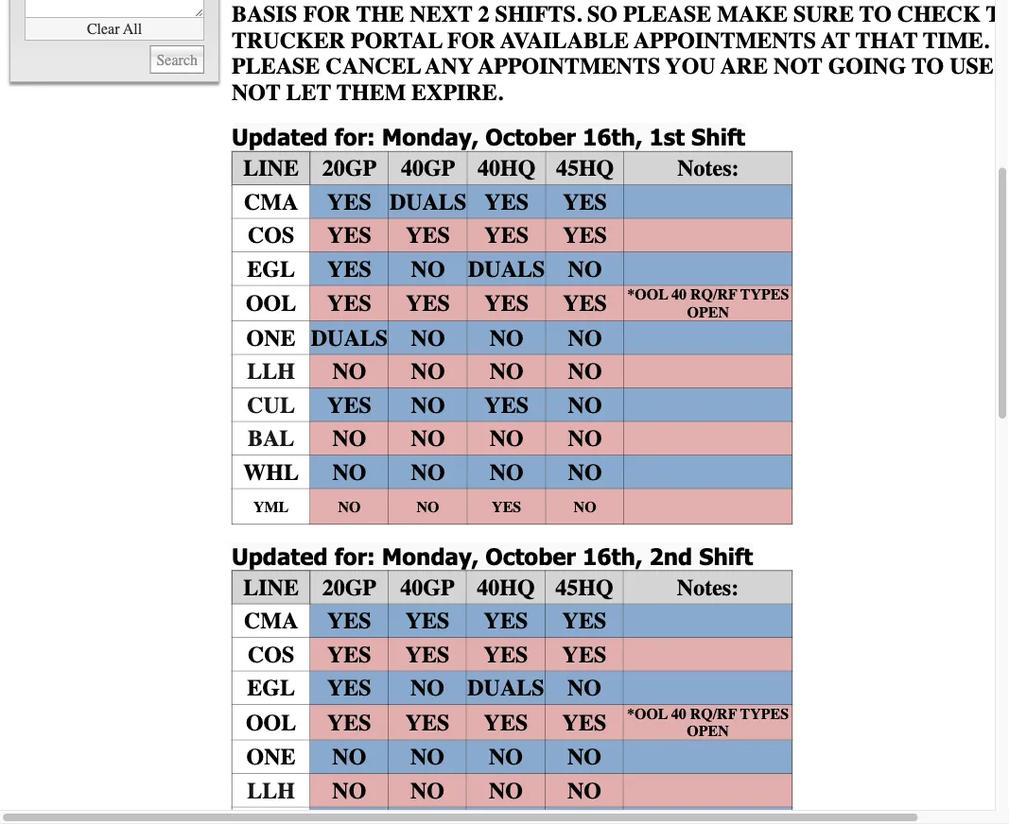 Task type: describe. For each thing, give the bounding box(es) containing it.
16th, for 2nd
[[583, 543, 643, 570]]

egl for updated for: monday, october 16th, 1st shift
[[247, 257, 295, 283]]

*ool 40 rq/rf types open for 1st
[[627, 287, 789, 322]]

shift for updated for: monday, october 16th, 1st shift
[[691, 124, 745, 151]]

​yml
[[253, 499, 289, 516]]

cul
[[247, 393, 295, 419]]

updated for: monday, october 16th, 1st shift
[[232, 124, 745, 151]]

llh for updated for: monday, october 16th, 1st shift
[[247, 359, 295, 385]]

all
[[123, 21, 142, 38]]

types for updated for: monday, october 16th, 1st shift
[[740, 287, 789, 304]]

up
[[725, 0, 754, 2]]

45hq for 1st
[[556, 156, 614, 182]]

one for updated for: monday, october 16th, 1st shift
[[246, 326, 296, 352]]

40gp for updated for: monday, october 16th, 1st shift
[[401, 156, 455, 182]]

line for updated for: monday, october 16th, 1st shift
[[243, 156, 299, 182]]

opened
[[625, 0, 719, 2]]

rq/rf for 1st
[[690, 287, 737, 304]]

bal
[[248, 426, 294, 452]]

shift for updated for: monday, october 16th, 2nd shift
[[699, 543, 753, 570]]

16th, for 1st
[[583, 124, 643, 151]]

next
[[410, 2, 473, 28]]

20gp for updated for: monday, october 16th, 2nd shift
[[322, 575, 376, 601]]

october for 2nd
[[485, 543, 576, 570]]

empty
[[249, 0, 330, 2]]

rq/rf for 2nd
[[690, 706, 737, 724]]

45hq for 2nd
[[555, 575, 613, 601]]

clear
[[87, 21, 120, 38]]

updated for updated for: monday, october 16th, 1st shift
[[232, 124, 328, 151]]

line for updated for: monday, october 16th, 2nd shift
[[243, 575, 299, 601]]

​whl
[[243, 460, 299, 486]]

cos for updated for: monday, october 16th, 1st shift
[[248, 223, 294, 249]]

types for updated for: monday, october 16th, 2nd shift
[[740, 706, 789, 724]]

please
[[623, 2, 711, 28]]

Enter container numbers and/ or booking numbers.  text field
[[25, 0, 204, 18]]

for: for updated for: monday, october 16th, 2nd shift
[[334, 543, 375, 570]]

basis
[[232, 2, 297, 28]]

2nd
[[649, 543, 692, 570]]

updated for: monday, october 16th, 2nd shift
[[232, 543, 753, 570]]

*ool 40 rq/rf types open for 2nd
[[627, 706, 789, 741]]

40gp for updated for: monday, october 16th, 2nd shift
[[400, 575, 455, 601]]

cos for updated for: monday, october 16th, 2nd shift
[[248, 643, 294, 669]]

on
[[884, 0, 918, 2]]

october for 1st
[[485, 124, 576, 151]]

40 for 2nd
[[671, 706, 686, 724]]

monday, for updated for: monday, october 16th, 1st shift
[[382, 124, 479, 151]]

clear all
[[87, 21, 142, 38]]

*
[[232, 0, 243, 2]]



Task type: locate. For each thing, give the bounding box(es) containing it.
october
[[485, 124, 576, 151], [485, 543, 576, 570]]

2 40 from the top
[[671, 706, 686, 724]]

2 monday, from the top
[[382, 543, 479, 570]]

40hq for 1st
[[478, 156, 536, 182]]

1 types from the top
[[740, 287, 789, 304]]

yes
[[327, 190, 371, 216], [485, 190, 529, 216], [563, 190, 607, 216], [327, 223, 371, 249], [406, 223, 450, 249], [485, 223, 529, 249], [563, 223, 607, 249], [327, 257, 371, 283], [327, 291, 371, 317], [406, 291, 450, 317], [485, 291, 529, 317], [563, 291, 607, 317], [327, 393, 371, 419], [485, 393, 529, 419], [492, 499, 521, 516], [327, 609, 371, 635], [405, 609, 450, 635], [484, 609, 528, 635], [562, 609, 606, 635], [327, 643, 371, 669], [405, 643, 450, 669], [484, 643, 528, 669], [562, 643, 606, 669], [327, 676, 371, 702], [327, 711, 371, 737], [405, 711, 450, 737], [484, 711, 528, 737], [562, 711, 606, 737]]

40gp down 'updated for: monday, october 16th, 1st shift'
[[401, 156, 455, 182]]

0 vertical spatial *ool 40 rq/rf types open
[[627, 287, 789, 322]]

1 16th, from the top
[[583, 124, 643, 151]]

monday, for updated for: monday, october 16th, 2nd shift
[[382, 543, 479, 570]]

notes: down the 1st
[[677, 156, 739, 182]]

2 ool from the top
[[246, 711, 296, 737]]

0 vertical spatial monday,
[[382, 124, 479, 151]]

45hq
[[556, 156, 614, 182], [555, 575, 613, 601]]

2 llh from the top
[[247, 779, 295, 805]]

be
[[589, 0, 619, 2]]

line
[[243, 156, 299, 182], [243, 575, 299, 601]]

1 vertical spatial one
[[246, 745, 296, 771]]

1 vertical spatial open
[[687, 724, 729, 741]]

1 vertical spatial egl
[[247, 676, 295, 702]]

1 20gp from the top
[[322, 156, 376, 182]]

1 updated from the top
[[232, 124, 328, 151]]

updated
[[232, 124, 328, 151], [232, 543, 328, 570]]

1 vertical spatial types
[[740, 706, 789, 724]]

duals
[[390, 190, 466, 216], [468, 257, 545, 283], [311, 326, 388, 352], [467, 676, 544, 702]]

monday,
[[382, 124, 479, 151], [382, 543, 479, 570]]

0 vertical spatial *ool
[[627, 287, 668, 304]]

1 vertical spatial monday,
[[382, 543, 479, 570]]

20gp for updated for: monday, october 16th, 1st shift
[[322, 156, 376, 182]]

so
[[587, 2, 618, 28]]

llh for updated for: monday, october 16th, 2nd shift
[[247, 779, 295, 805]]

shift right the 1st
[[691, 124, 745, 151]]

for:
[[334, 124, 375, 151], [334, 543, 375, 570]]

1 vertical spatial cos
[[248, 643, 294, 669]]

0 vertical spatial updated
[[232, 124, 328, 151]]

2 16th, from the top
[[583, 543, 643, 570]]

40 for 1st
[[671, 287, 687, 304]]

2 egl from the top
[[247, 676, 295, 702]]

1 cos from the top
[[248, 223, 294, 249]]

2 rq/rf from the top
[[690, 706, 737, 724]]

0 vertical spatial shift
[[691, 124, 745, 151]]

the
[[356, 2, 404, 28]]

1st
[[649, 124, 685, 151]]

1 cma from the top
[[244, 190, 298, 216]]

2
[[478, 2, 489, 28]]

2 cos from the top
[[248, 643, 294, 669]]

2 40gp from the top
[[400, 575, 455, 601]]

1 vertical spatial shift
[[699, 543, 753, 570]]

1 vertical spatial 40hq
[[477, 575, 535, 601]]

for: for updated for: monday, october 16th, 1st shift
[[334, 124, 375, 151]]

0 vertical spatial for:
[[334, 124, 375, 151]]

0 vertical spatial cos
[[248, 223, 294, 249]]

daily
[[943, 0, 1009, 2]]

1 vertical spatial 45hq
[[555, 575, 613, 601]]

​​no
[[568, 426, 602, 452]]

0 vertical spatial 20gp
[[322, 156, 376, 182]]

sure
[[793, 2, 854, 28]]

40hq for 2nd
[[477, 575, 535, 601]]

notes: for 1st
[[677, 156, 739, 182]]

2 types from the top
[[740, 706, 789, 724]]

*ool
[[627, 287, 668, 304], [627, 706, 668, 724]]

notes: down 2nd
[[677, 575, 739, 601]]

1 one from the top
[[246, 326, 296, 352]]

1 vertical spatial rq/rf
[[690, 706, 737, 724]]

2 one from the top
[[246, 745, 296, 771]]

40hq down 'updated for: monday, october 16th, 1st shift'
[[478, 156, 536, 182]]

0 vertical spatial ool
[[246, 291, 296, 317]]

40hq down 'updated for: monday, october 16th, 2nd shift'
[[477, 575, 535, 601]]

40
[[671, 287, 687, 304], [671, 706, 686, 724]]

appointments
[[335, 0, 517, 2]]

llh
[[247, 359, 295, 385], [247, 779, 295, 805]]

a
[[923, 0, 938, 2]]

1 llh from the top
[[247, 359, 295, 385]]

1 vertical spatial 40
[[671, 706, 686, 724]]

1 vertical spatial 16th,
[[583, 543, 643, 570]]

at
[[760, 0, 778, 2]]

rq/rf
[[690, 287, 737, 304], [690, 706, 737, 724]]

11:00
[[784, 0, 836, 2]]

make
[[717, 2, 788, 28]]

1 monday, from the top
[[382, 124, 479, 151]]

2 october from the top
[[485, 543, 576, 570]]

40gp
[[401, 156, 455, 182], [400, 575, 455, 601]]

1 line from the top
[[243, 156, 299, 182]]

0 vertical spatial cma
[[244, 190, 298, 216]]

egl
[[247, 257, 295, 283], [247, 676, 295, 702]]

clear all button
[[25, 18, 204, 41]]

check
[[897, 2, 981, 28]]

0 vertical spatial egl
[[247, 257, 295, 283]]

1 vertical spatial llh
[[247, 779, 295, 805]]

0 vertical spatial open
[[687, 304, 729, 322]]

16th, left the 1st
[[583, 124, 643, 151]]

egl for updated for: monday, october 16th, 2nd shift
[[247, 676, 295, 702]]

1 vertical spatial ool
[[246, 711, 296, 737]]

2 for: from the top
[[334, 543, 375, 570]]

open for 2nd
[[687, 724, 729, 741]]

0 vertical spatial october
[[485, 124, 576, 151]]

ool for updated for: monday, october 16th, 1st shift
[[246, 291, 296, 317]]

None submit
[[150, 46, 204, 74]]

40hq
[[478, 156, 536, 182], [477, 575, 535, 601]]

ool for updated for: monday, october 16th, 2nd shift
[[246, 711, 296, 737]]

1 vertical spatial *ool 40 rq/rf types open
[[627, 706, 789, 741]]

am
[[841, 0, 878, 2]]

2 updated from the top
[[232, 543, 328, 570]]

open for 1st
[[687, 304, 729, 322]]

1 vertical spatial 40gp
[[400, 575, 455, 601]]

0 vertical spatial 40hq
[[478, 156, 536, 182]]

​no
[[568, 359, 602, 385], [411, 393, 445, 419], [568, 393, 602, 419], [332, 460, 366, 486], [411, 460, 445, 486], [490, 460, 524, 486], [568, 460, 602, 486], [338, 499, 361, 516], [417, 499, 439, 516], [574, 499, 596, 516], [567, 779, 601, 805]]

1 vertical spatial october
[[485, 543, 576, 570]]

20gp
[[322, 156, 376, 182], [322, 575, 376, 601]]

shift right 2nd
[[699, 543, 753, 570]]

1 for: from the top
[[334, 124, 375, 151]]

cma
[[244, 190, 298, 216], [244, 609, 298, 635]]

1 open from the top
[[687, 304, 729, 322]]

*ool for 2nd
[[627, 706, 668, 724]]

open
[[687, 304, 729, 322], [687, 724, 729, 741]]

cos
[[248, 223, 294, 249], [248, 643, 294, 669]]

16th,
[[583, 124, 643, 151], [583, 543, 643, 570]]

1 ool from the top
[[246, 291, 296, 317]]

1 45hq from the top
[[556, 156, 614, 182]]

40gp down 'updated for: monday, october 16th, 2nd shift'
[[400, 575, 455, 601]]

0 vertical spatial 40gp
[[401, 156, 455, 182]]

2 cma from the top
[[244, 609, 298, 635]]

will
[[523, 0, 584, 2]]

cma for updated for: monday, october 16th, 1st shift
[[244, 190, 298, 216]]

no
[[411, 257, 445, 283], [568, 257, 602, 283], [411, 326, 445, 352], [490, 326, 524, 352], [568, 326, 602, 352], [332, 359, 366, 385], [411, 359, 445, 385], [490, 359, 524, 385], [332, 426, 366, 452], [411, 426, 445, 452], [490, 426, 524, 452], [410, 676, 445, 702], [567, 676, 601, 702], [332, 745, 366, 771], [410, 745, 445, 771], [489, 745, 523, 771], [567, 745, 601, 771], [332, 779, 366, 805], [410, 779, 445, 805], [489, 779, 523, 805]]

2 line from the top
[[243, 575, 299, 601]]

ool
[[246, 291, 296, 317], [246, 711, 296, 737]]

one
[[246, 326, 296, 352], [246, 745, 296, 771]]

1 october from the top
[[485, 124, 576, 151]]

notes: for 2nd
[[677, 575, 739, 601]]

0 vertical spatial types
[[740, 287, 789, 304]]

types
[[740, 287, 789, 304], [740, 706, 789, 724]]

0 vertical spatial 16th,
[[583, 124, 643, 151]]

1 rq/rf from the top
[[690, 287, 737, 304]]

0 vertical spatial 45hq
[[556, 156, 614, 182]]

1 vertical spatial updated
[[232, 543, 328, 570]]

*ool 40 rq/rf types open
[[627, 287, 789, 322], [627, 706, 789, 741]]

1 vertical spatial *ool
[[627, 706, 668, 724]]

0 vertical spatial llh
[[247, 359, 295, 385]]

*ool for 1st
[[627, 287, 668, 304]]

for
[[303, 2, 351, 28]]

1 40 from the top
[[671, 287, 687, 304]]

1 egl from the top
[[247, 257, 295, 283]]

2 20gp from the top
[[322, 575, 376, 601]]

1 vertical spatial line
[[243, 575, 299, 601]]

1 vertical spatial for:
[[334, 543, 375, 570]]

0 vertical spatial 40
[[671, 287, 687, 304]]

16th, left 2nd
[[583, 543, 643, 570]]

1 vertical spatial notes:
[[677, 575, 739, 601]]

one for updated for: monday, october 16th, 2nd shift
[[246, 745, 296, 771]]

2 open from the top
[[687, 724, 729, 741]]

0 vertical spatial rq/rf
[[690, 287, 737, 304]]

shift
[[691, 124, 745, 151], [699, 543, 753, 570]]

0 vertical spatial line
[[243, 156, 299, 182]]

0 vertical spatial notes:
[[677, 156, 739, 182]]

notes:
[[677, 156, 739, 182], [677, 575, 739, 601]]

updated for updated for: monday, october 16th, 2nd shift
[[232, 543, 328, 570]]

* empty appointments will be opened up at 11:00 am on a daily basis for the next 2 shifts.  so please make sure to check t
[[232, 0, 1009, 106]]

shifts.
[[495, 2, 582, 28]]

to
[[859, 2, 892, 28]]

1 vertical spatial 20gp
[[322, 575, 376, 601]]

1 vertical spatial cma
[[244, 609, 298, 635]]

cma for updated for: monday, october 16th, 2nd shift
[[244, 609, 298, 635]]

1 40gp from the top
[[401, 156, 455, 182]]

2 45hq from the top
[[555, 575, 613, 601]]

0 vertical spatial one
[[246, 326, 296, 352]]



Task type: vqa. For each thing, say whether or not it's contained in the screenshot.
ONE for Updated for: Monday, October 16th, 2nd Shift
yes



